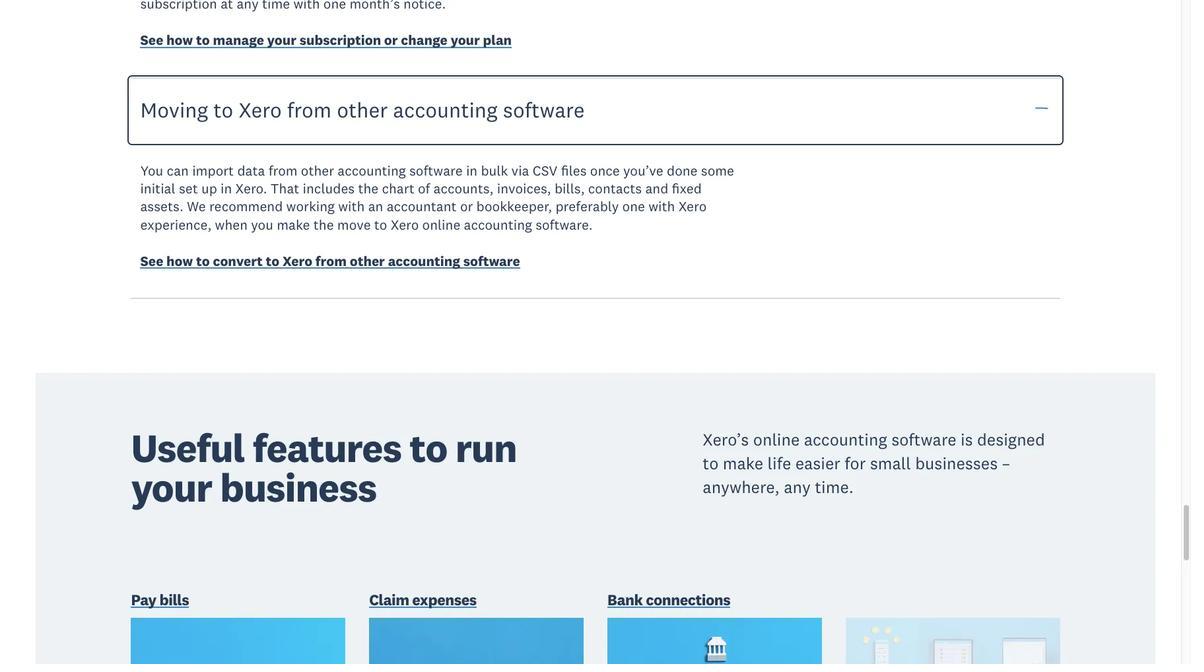 Task type: vqa. For each thing, say whether or not it's contained in the screenshot.
an at the top left of page
yes



Task type: locate. For each thing, give the bounding box(es) containing it.
software
[[503, 96, 585, 123], [409, 162, 463, 179], [463, 252, 520, 270], [892, 429, 957, 450]]

in up "accounts,"
[[466, 162, 478, 179]]

contacts
[[588, 180, 642, 197]]

0 horizontal spatial online
[[422, 216, 461, 233]]

1 vertical spatial from
[[269, 162, 298, 179]]

2 how from the top
[[166, 252, 193, 270]]

0 horizontal spatial your
[[131, 463, 212, 513]]

1 vertical spatial make
[[723, 453, 764, 474]]

in
[[466, 162, 478, 179], [221, 180, 232, 197]]

online
[[422, 216, 461, 233], [753, 429, 800, 450]]

see
[[140, 31, 163, 49], [140, 252, 163, 270]]

how
[[166, 31, 193, 49], [166, 252, 193, 270]]

how down experience,
[[166, 252, 193, 270]]

move
[[337, 216, 371, 233]]

in right up
[[221, 180, 232, 197]]

0 horizontal spatial in
[[221, 180, 232, 197]]

is
[[961, 429, 973, 450]]

1 horizontal spatial your
[[267, 31, 297, 49]]

from
[[287, 96, 332, 123], [269, 162, 298, 179], [316, 252, 347, 270]]

life
[[768, 453, 791, 474]]

to left run
[[410, 423, 447, 473]]

0 vertical spatial online
[[422, 216, 461, 233]]

see how to manage your subscription or change your plan link
[[140, 31, 512, 52]]

0 vertical spatial other
[[337, 96, 388, 123]]

and
[[645, 180, 669, 197]]

chart
[[382, 180, 415, 197]]

software inside xero's online accounting software is designed to make life easier for small businesses – anywhere, any time.
[[892, 429, 957, 450]]

1 see from the top
[[140, 31, 163, 49]]

includes
[[303, 180, 355, 197]]

make down working
[[277, 216, 310, 233]]

other
[[337, 96, 388, 123], [301, 162, 334, 179], [350, 252, 385, 270]]

online inside xero's online accounting software is designed to make life easier for small businesses – anywhere, any time.
[[753, 429, 800, 450]]

accounting
[[393, 96, 498, 123], [338, 162, 406, 179], [464, 216, 532, 233], [388, 252, 460, 270], [804, 429, 887, 450]]

from inside dropdown button
[[287, 96, 332, 123]]

online down the "accountant"
[[422, 216, 461, 233]]

set
[[179, 180, 198, 197]]

xero up data
[[239, 96, 282, 123]]

easier
[[796, 453, 841, 474]]

files
[[561, 162, 587, 179]]

0 horizontal spatial or
[[384, 31, 398, 49]]

to
[[196, 31, 210, 49], [213, 96, 233, 123], [374, 216, 387, 233], [196, 252, 210, 270], [266, 252, 280, 270], [410, 423, 447, 473], [703, 453, 719, 474]]

bank
[[608, 590, 643, 609]]

1 vertical spatial other
[[301, 162, 334, 179]]

bank connections link
[[608, 590, 731, 612]]

or
[[384, 31, 398, 49], [460, 198, 473, 215]]

0 vertical spatial or
[[384, 31, 398, 49]]

experience,
[[140, 216, 212, 233]]

make up "anywhere,"
[[723, 453, 764, 474]]

1 vertical spatial online
[[753, 429, 800, 450]]

xero down fixed
[[679, 198, 707, 215]]

businesses
[[916, 453, 998, 474]]

0 vertical spatial the
[[358, 180, 379, 197]]

accounts,
[[434, 180, 494, 197]]

software down bookkeeper,
[[463, 252, 520, 270]]

1 vertical spatial see
[[140, 252, 163, 270]]

xero down the "accountant"
[[391, 216, 419, 233]]

expenses
[[412, 590, 477, 609]]

with up "move"
[[338, 198, 365, 215]]

0 horizontal spatial the
[[314, 216, 334, 233]]

software inside you can import data from other accounting software in bulk via csv files once you've done some initial set up in xero. that includes the chart of accounts, invoices, bills, contacts and fixed assets. we recommend working with an accountant or bookkeeper, preferably one with xero experience, when you make the move to xero online accounting software.
[[409, 162, 463, 179]]

how left manage
[[166, 31, 193, 49]]

to down xero's
[[703, 453, 719, 474]]

software up the businesses
[[892, 429, 957, 450]]

make inside you can import data from other accounting software in bulk via csv files once you've done some initial set up in xero. that includes the chart of accounts, invoices, bills, contacts and fixed assets. we recommend working with an accountant or bookkeeper, preferably one with xero experience, when you make the move to xero online accounting software.
[[277, 216, 310, 233]]

online up life
[[753, 429, 800, 450]]

pay bills link
[[131, 590, 189, 612]]

1 horizontal spatial the
[[358, 180, 379, 197]]

see how to manage your subscription or change your plan
[[140, 31, 512, 49]]

0 horizontal spatial make
[[277, 216, 310, 233]]

1 horizontal spatial make
[[723, 453, 764, 474]]

make inside xero's online accounting software is designed to make life easier for small businesses – anywhere, any time.
[[723, 453, 764, 474]]

0 horizontal spatial with
[[338, 198, 365, 215]]

time.
[[815, 477, 854, 498]]

online inside you can import data from other accounting software in bulk via csv files once you've done some initial set up in xero. that includes the chart of accounts, invoices, bills, contacts and fixed assets. we recommend working with an accountant or bookkeeper, preferably one with xero experience, when you make the move to xero online accounting software.
[[422, 216, 461, 233]]

1 how from the top
[[166, 31, 193, 49]]

1 horizontal spatial online
[[753, 429, 800, 450]]

see inside see how to convert to xero from other accounting software link
[[140, 252, 163, 270]]

0 vertical spatial see
[[140, 31, 163, 49]]

to left manage
[[196, 31, 210, 49]]

to inside dropdown button
[[213, 96, 233, 123]]

you can import data from other accounting software in bulk via csv files once you've done some initial set up in xero. that includes the chart of accounts, invoices, bills, contacts and fixed assets. we recommend working with an accountant or bookkeeper, preferably one with xero experience, when you make the move to xero online accounting software.
[[140, 162, 734, 233]]

to right the moving
[[213, 96, 233, 123]]

done
[[667, 162, 698, 179]]

run
[[455, 423, 517, 473]]

some
[[701, 162, 734, 179]]

any
[[784, 477, 811, 498]]

0 vertical spatial make
[[277, 216, 310, 233]]

or down "accounts,"
[[460, 198, 473, 215]]

change
[[401, 31, 448, 49]]

your
[[267, 31, 297, 49], [451, 31, 480, 49], [131, 463, 212, 513]]

see inside see how to manage your subscription or change your plan link
[[140, 31, 163, 49]]

of
[[418, 180, 430, 197]]

with
[[338, 198, 365, 215], [649, 198, 675, 215]]

software up csv
[[503, 96, 585, 123]]

software.
[[536, 216, 593, 233]]

pay bills
[[131, 590, 189, 609]]

an
[[368, 198, 383, 215]]

bulk
[[481, 162, 508, 179]]

1 horizontal spatial or
[[460, 198, 473, 215]]

manage
[[213, 31, 264, 49]]

you
[[140, 162, 163, 179]]

accounting inside dropdown button
[[393, 96, 498, 123]]

plan
[[483, 31, 512, 49]]

xero
[[239, 96, 282, 123], [679, 198, 707, 215], [391, 216, 419, 233], [283, 252, 312, 270]]

make
[[277, 216, 310, 233], [723, 453, 764, 474]]

1 vertical spatial how
[[166, 252, 193, 270]]

1 horizontal spatial with
[[649, 198, 675, 215]]

to down an
[[374, 216, 387, 233]]

software up of at top
[[409, 162, 463, 179]]

the down working
[[314, 216, 334, 233]]

or left change
[[384, 31, 398, 49]]

1 vertical spatial the
[[314, 216, 334, 233]]

see how to convert to xero from other accounting software
[[140, 252, 520, 270]]

bills
[[160, 590, 189, 609]]

with down and on the top right
[[649, 198, 675, 215]]

pay
[[131, 590, 156, 609]]

to inside xero's online accounting software is designed to make life easier for small businesses – anywhere, any time.
[[703, 453, 719, 474]]

when
[[215, 216, 248, 233]]

the up an
[[358, 180, 379, 197]]

once
[[590, 162, 620, 179]]

0 vertical spatial from
[[287, 96, 332, 123]]

1 with from the left
[[338, 198, 365, 215]]

your inside useful features to run your business
[[131, 463, 212, 513]]

to right convert
[[266, 252, 280, 270]]

data
[[237, 162, 265, 179]]

the
[[358, 180, 379, 197], [314, 216, 334, 233]]

accountant
[[387, 198, 457, 215]]

0 vertical spatial how
[[166, 31, 193, 49]]

see for see how to manage your subscription or change your plan
[[140, 31, 163, 49]]

1 vertical spatial or
[[460, 198, 473, 215]]

2 see from the top
[[140, 252, 163, 270]]

moving to xero from other accounting software
[[140, 96, 585, 123]]

connections
[[646, 590, 731, 609]]



Task type: describe. For each thing, give the bounding box(es) containing it.
or inside you can import data from other accounting software in bulk via csv files once you've done some initial set up in xero. that includes the chart of accounts, invoices, bills, contacts and fixed assets. we recommend working with an accountant or bookkeeper, preferably one with xero experience, when you make the move to xero online accounting software.
[[460, 198, 473, 215]]

recommend
[[209, 198, 283, 215]]

your for manage
[[267, 31, 297, 49]]

for
[[845, 453, 866, 474]]

designed
[[977, 429, 1045, 450]]

other inside dropdown button
[[337, 96, 388, 123]]

claim
[[369, 590, 409, 609]]

up
[[201, 180, 217, 197]]

one
[[623, 198, 645, 215]]

convert
[[213, 252, 263, 270]]

invoices,
[[497, 180, 551, 197]]

via
[[512, 162, 529, 179]]

initial
[[140, 180, 175, 197]]

xero's online accounting software is designed to make life easier for small businesses – anywhere, any time.
[[703, 429, 1045, 498]]

to left convert
[[196, 252, 210, 270]]

business
[[220, 463, 377, 513]]

useful
[[131, 423, 245, 473]]

assets.
[[140, 198, 183, 215]]

how for manage
[[166, 31, 193, 49]]

other inside you can import data from other accounting software in bulk via csv files once you've done some initial set up in xero. that includes the chart of accounts, invoices, bills, contacts and fixed assets. we recommend working with an accountant or bookkeeper, preferably one with xero experience, when you make the move to xero online accounting software.
[[301, 162, 334, 179]]

bank connections
[[608, 590, 731, 609]]

–
[[1002, 453, 1010, 474]]

from inside you can import data from other accounting software in bulk via csv files once you've done some initial set up in xero. that includes the chart of accounts, invoices, bills, contacts and fixed assets. we recommend working with an accountant or bookkeeper, preferably one with xero experience, when you make the move to xero online accounting software.
[[269, 162, 298, 179]]

see for see how to convert to xero from other accounting software
[[140, 252, 163, 270]]

moving to xero from other accounting software button
[[131, 77, 1060, 143]]

xero down working
[[283, 252, 312, 270]]

you
[[251, 216, 273, 233]]

bills,
[[555, 180, 585, 197]]

2 horizontal spatial your
[[451, 31, 480, 49]]

1 horizontal spatial in
[[466, 162, 478, 179]]

xero inside dropdown button
[[239, 96, 282, 123]]

that
[[271, 180, 299, 197]]

accounting inside xero's online accounting software is designed to make life easier for small businesses – anywhere, any time.
[[804, 429, 887, 450]]

bookkeeper,
[[477, 198, 552, 215]]

preferably
[[556, 198, 619, 215]]

small
[[870, 453, 911, 474]]

claim expenses link
[[369, 590, 477, 612]]

2 vertical spatial from
[[316, 252, 347, 270]]

2 with from the left
[[649, 198, 675, 215]]

see how to convert to xero from other accounting software link
[[140, 252, 520, 273]]

anywhere,
[[703, 477, 780, 498]]

useful features to run your business
[[131, 423, 517, 513]]

to inside you can import data from other accounting software in bulk via csv files once you've done some initial set up in xero. that includes the chart of accounts, invoices, bills, contacts and fixed assets. we recommend working with an accountant or bookkeeper, preferably one with xero experience, when you make the move to xero online accounting software.
[[374, 216, 387, 233]]

fixed
[[672, 180, 702, 197]]

import
[[192, 162, 234, 179]]

xero's
[[703, 429, 749, 450]]

software inside dropdown button
[[503, 96, 585, 123]]

you've
[[623, 162, 664, 179]]

can
[[167, 162, 189, 179]]

xero.
[[236, 180, 267, 197]]

how for convert
[[166, 252, 193, 270]]

we
[[187, 198, 206, 215]]

to inside useful features to run your business
[[410, 423, 447, 473]]

2 vertical spatial other
[[350, 252, 385, 270]]

subscription
[[300, 31, 381, 49]]

your for run
[[131, 463, 212, 513]]

csv
[[533, 162, 558, 179]]

working
[[286, 198, 335, 215]]

features
[[253, 423, 402, 473]]

claim expenses
[[369, 590, 477, 609]]

moving
[[140, 96, 208, 123]]



